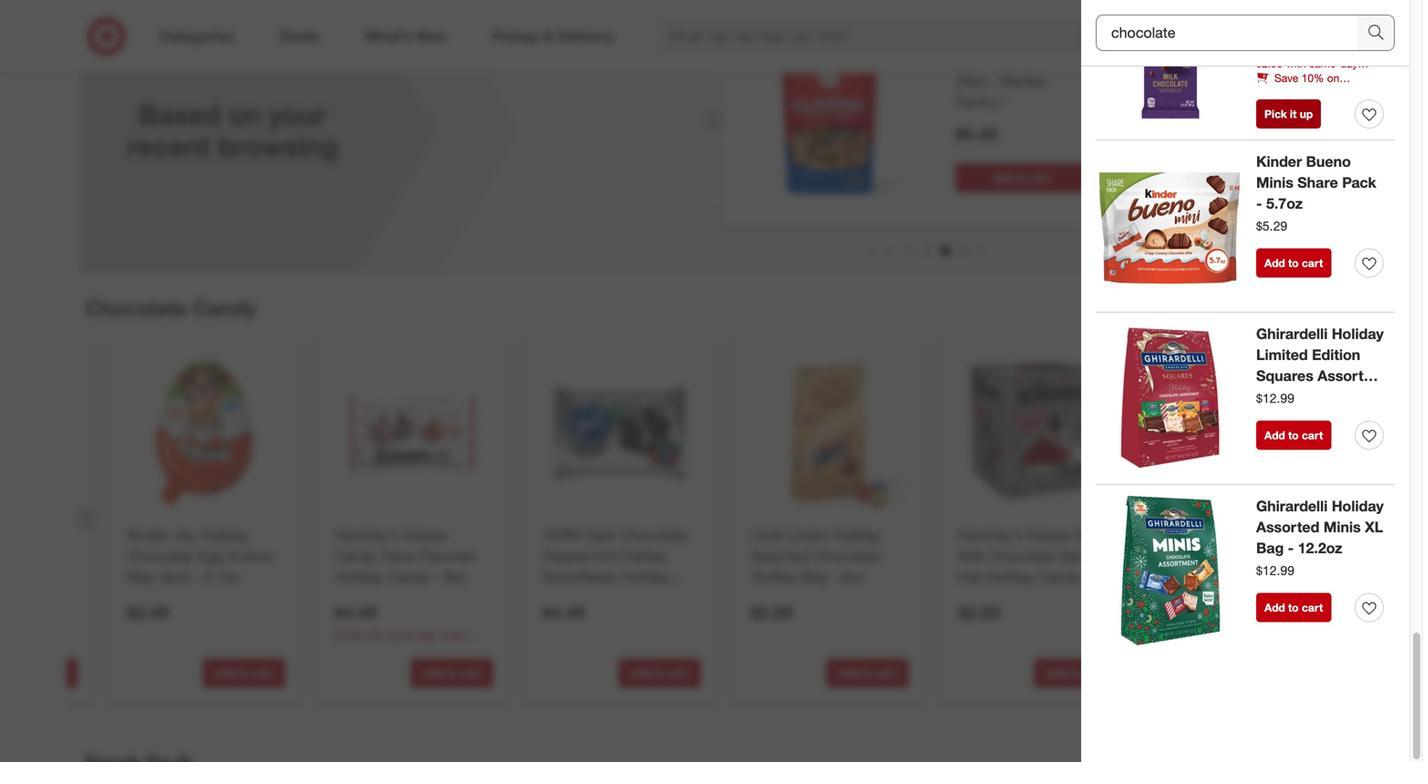 Task type: locate. For each thing, give the bounding box(es) containing it.
$12.99 down squares on the right of the page
[[1256, 390, 1294, 406]]

same- right $3.99 on the bottom left of the page
[[388, 628, 419, 642]]

kinder bueno minis share pack - 5.7oz
[[1256, 153, 1376, 212]]

same- down 2.4oz
[[1219, 628, 1250, 642]]

- inside kinder joy holiday chocolate egg (colors may vary) - 0.7oz
[[195, 568, 200, 586]]

chocolate inside york dark chocolate peppermint patties snowflakes holiday candy - 9.6oz $4.49
[[620, 526, 687, 544]]

cane inside hershey's kisses candy cane flavored holiday candy - 9oz
[[381, 547, 415, 565]]

xl inside ghirardelli holiday limited edition squares assorted xl bag - 14.8oz
[[1256, 388, 1275, 405]]

holiday inside "kit kat milk chocolate wafer filled plastic cane holiday candy miniatures - 2.4oz $2.29 $2.29 with same-day order services"
[[1204, 568, 1253, 586]]

ghirardelli down shop more button
[[1256, 325, 1328, 343]]

limited
[[1256, 346, 1308, 364]]

ghirardelli holiday assorted minis xl bag - 12.2oz image
[[1096, 496, 1245, 646], [1096, 496, 1245, 646]]

ghirardelli inside ghirardelli holiday limited edition squares assorted xl bag - 14.8oz
[[1256, 325, 1328, 343]]

holiday inside hershey's kisses candy cane flavored holiday candy - 9oz
[[335, 568, 384, 586]]

ghirardelli up the 12.2oz
[[1256, 498, 1328, 515]]

hershey's
[[335, 526, 400, 544], [958, 526, 1023, 544]]

bag down squares on the right of the page
[[1279, 388, 1306, 405]]

2 vertical spatial bag
[[801, 568, 827, 586]]

1 horizontal spatial cane
[[1166, 568, 1200, 586]]

$4.49 down snowflakes at the left bottom
[[543, 602, 585, 623]]

hershey's kisses candy cane flavored holiday candy - 9oz image
[[331, 352, 493, 514], [331, 352, 493, 514]]

0 horizontal spatial $4.49
[[335, 602, 377, 623]]

1 services from the left
[[335, 644, 376, 658]]

order
[[439, 628, 466, 642], [1271, 628, 1297, 642]]

(colors
[[228, 547, 274, 565]]

assorted up 14.8oz
[[1318, 367, 1381, 385]]

bag right filled
[[1256, 539, 1284, 557]]

1 vertical spatial minis
[[1324, 518, 1361, 536]]

$2.29 down miniatures
[[1166, 628, 1193, 642]]

day right $3.99 on the bottom left of the page
[[419, 628, 436, 642]]

milk inside hershey's kisses solid milk chocolate santa hat holiday candy - 1.45oz $2.00
[[958, 547, 985, 565]]

lindt lindor holiday assorted chocolate truffles bag - 6oz
[[750, 526, 882, 586]]

kit kat milk chocolate wafer filled plastic cane holiday candy miniatures - 2.4oz $2.29 $2.29 with same-day order services
[[1166, 526, 1312, 658]]

0 horizontal spatial order
[[439, 628, 466, 642]]

kisses inside hershey's kisses solid milk chocolate santa hat holiday candy - 1.45oz $2.00
[[1027, 526, 1070, 544]]

9.6oz
[[599, 589, 634, 607]]

truffles
[[750, 568, 797, 586]]

chocolate inside kinder joy holiday chocolate egg (colors may vary) - 0.7oz
[[127, 547, 194, 565]]

1 order from the left
[[439, 628, 466, 642]]

$12.99 for xl
[[1256, 390, 1294, 406]]

kinder inside kinder joy holiday chocolate egg (colors may vary) - 0.7oz
[[127, 526, 170, 544]]

- inside ghirardelli holiday limited edition squares assorted xl bag - 14.8oz
[[1310, 388, 1316, 405]]

bag left the 6oz
[[801, 568, 827, 586]]

1 hershey's from the left
[[335, 526, 400, 544]]

0 horizontal spatial minis
[[1256, 174, 1294, 192]]

holiday up the 1.45oz
[[985, 568, 1034, 586]]

1 vertical spatial cane
[[1166, 568, 1200, 586]]

holiday up edition
[[1332, 325, 1384, 343]]

2 $12.99 from the top
[[1256, 562, 1294, 578]]

day inside $4.49 $3.99 with same-day order services
[[419, 628, 436, 642]]

1 vertical spatial milk
[[958, 547, 985, 565]]

-
[[1064, 51, 1069, 69], [991, 72, 997, 90], [1256, 195, 1262, 212], [1310, 388, 1316, 405], [1288, 539, 1294, 557], [195, 568, 200, 586], [434, 568, 440, 586], [831, 568, 837, 586], [1085, 568, 1090, 586], [589, 589, 595, 607], [1238, 589, 1244, 607]]

0 vertical spatial assorted
[[1318, 367, 1381, 385]]

1 kisses from the left
[[404, 526, 447, 544]]

wafer
[[1166, 547, 1204, 565]]

plastic
[[1246, 547, 1290, 565]]

2 order from the left
[[1271, 628, 1297, 642]]

0 horizontal spatial cane
[[381, 547, 415, 565]]

assorted inside ghirardelli holiday limited edition squares assorted xl bag - 14.8oz
[[1318, 367, 1381, 385]]

0 vertical spatial milk
[[1214, 526, 1241, 544]]

0 horizontal spatial hershey's
[[335, 526, 400, 544]]

ghirardelli holiday assorted minis xl bag - 12.2oz link
[[1256, 496, 1384, 559]]

1 vertical spatial ghirardelli
[[1256, 498, 1328, 515]]

0 vertical spatial minis
[[1256, 174, 1294, 192]]

1 $2.29 from the top
[[1166, 602, 1208, 623]]

ghirardelli holiday peppermint bark chocolate squares - 5.4oz image
[[0, 352, 78, 514], [0, 352, 78, 514]]

$4.49 up $3.99 on the bottom left of the page
[[335, 602, 377, 623]]

0 vertical spatial bag
[[1279, 388, 1306, 405]]

1.45oz
[[958, 589, 1002, 607]]

day inside "kit kat milk chocolate wafer filled plastic cane holiday candy miniatures - 2.4oz $2.29 $2.29 with same-day order services"
[[1250, 628, 1268, 642]]

1 horizontal spatial with
[[1196, 628, 1216, 642]]

0 horizontal spatial kisses
[[404, 526, 447, 544]]

1 horizontal spatial hershey's
[[958, 526, 1023, 544]]

with
[[364, 628, 385, 642], [1196, 628, 1216, 642]]

add
[[993, 171, 1013, 185], [1264, 256, 1285, 270], [1264, 428, 1285, 442], [1264, 601, 1285, 614], [215, 666, 235, 680], [423, 666, 443, 680], [630, 666, 651, 680], [838, 666, 859, 680], [1046, 666, 1067, 680]]

$6.49
[[955, 124, 998, 145]]

order inside "kit kat milk chocolate wafer filled plastic cane holiday candy miniatures - 2.4oz $2.29 $2.29 with same-day order services"
[[1271, 628, 1297, 642]]

kinder bueno minis share pack - 5.7oz link
[[1256, 152, 1384, 214]]

dark
[[586, 526, 616, 544]]

0 horizontal spatial same-
[[388, 628, 419, 642]]

- down snowflakes at the left bottom
[[589, 589, 595, 607]]

lindt lindor holiday assorted chocolate truffles bag - 6oz image
[[747, 352, 909, 514], [747, 352, 909, 514]]

1 vertical spatial $12.99
[[1256, 562, 1294, 578]]

services down miniatures
[[1166, 644, 1207, 658]]

1 horizontal spatial kisses
[[1027, 526, 1070, 544]]

1 $12.99 from the top
[[1256, 390, 1294, 406]]

$12.99 for -
[[1256, 562, 1294, 578]]

search
[[1099, 29, 1143, 47]]

candy inside york dark chocolate peppermint patties snowflakes holiday candy - 9.6oz $4.49
[[543, 589, 585, 607]]

holiday down filled
[[1204, 568, 1253, 586]]

kisses up santa
[[1027, 526, 1070, 544]]

2 day from the left
[[1250, 628, 1268, 642]]

cane left flavored
[[381, 547, 415, 565]]

- left the 6oz
[[831, 568, 837, 586]]

with down miniatures
[[1196, 628, 1216, 642]]

1 horizontal spatial $4.49
[[543, 602, 585, 623]]

2 vertical spatial assorted
[[750, 547, 810, 565]]

2 ghirardelli from the top
[[1256, 498, 1328, 515]]

hershey's kisses solid milk chocolate santa hat holiday candy - 1.45oz link
[[958, 525, 1113, 607]]

with right $3.99 on the bottom left of the page
[[364, 628, 385, 642]]

1 vertical spatial assorted
[[1256, 518, 1320, 536]]

ghirardelli
[[1256, 325, 1328, 343], [1256, 498, 1328, 515]]

browsing
[[218, 130, 338, 163]]

services
[[335, 644, 376, 658], [1166, 644, 1207, 658]]

chocolate inside lindt lindor holiday assorted chocolate truffles bag - 6oz
[[814, 547, 881, 565]]

ghirardelli holiday limited edition squares assorted xl bag - 14.8oz
[[1256, 325, 1384, 405]]

1 same- from the left
[[388, 628, 419, 642]]

0 vertical spatial cane
[[381, 547, 415, 565]]

0 horizontal spatial with
[[364, 628, 385, 642]]

assorted up plastic at the right bottom of page
[[1256, 518, 1320, 536]]

0 horizontal spatial kinder
[[127, 526, 170, 544]]

- inside hershey's kisses solid milk chocolate santa hat holiday candy - 1.45oz $2.00
[[1085, 568, 1090, 586]]

1 vertical spatial $2.29
[[1166, 628, 1193, 642]]

kinder up 5.7oz
[[1256, 153, 1302, 171]]

minis up 5.7oz
[[1256, 174, 1294, 192]]

chocolate inside "kit kat milk chocolate wafer filled plastic cane holiday candy miniatures - 2.4oz $2.29 $2.29 with same-day order services"
[[1245, 526, 1312, 544]]

minis
[[1256, 174, 1294, 192], [1324, 518, 1361, 536]]

kinder joy holiday chocolate egg (colors may vary) - 0.7oz image
[[123, 352, 285, 514], [123, 352, 285, 514]]

1 horizontal spatial order
[[1271, 628, 1297, 642]]

- left 14.8oz
[[1310, 388, 1316, 405]]

- left 2.4oz
[[1238, 589, 1244, 607]]

1 vertical spatial xl
[[1365, 518, 1383, 536]]

cane down wafer
[[1166, 568, 1200, 586]]

add to cart button
[[955, 163, 1089, 193], [1256, 248, 1331, 277], [1256, 421, 1331, 450], [1256, 593, 1331, 622], [203, 659, 285, 688], [410, 659, 493, 688], [618, 659, 701, 688], [826, 659, 909, 688], [1034, 659, 1117, 688]]

0 horizontal spatial milk
[[958, 547, 985, 565]]

0 vertical spatial ghirardelli
[[1256, 325, 1328, 343]]

kit kat milk chocolate wafer filled plastic cane holiday candy miniatures - 2.4oz image
[[1162, 352, 1325, 514], [1162, 352, 1325, 514]]

$12.99
[[1256, 390, 1294, 406], [1256, 562, 1294, 578]]

cart
[[1030, 171, 1051, 185], [1302, 256, 1323, 270], [1302, 428, 1323, 442], [1302, 601, 1323, 614], [252, 666, 273, 680], [460, 666, 481, 680], [668, 666, 689, 680], [876, 666, 897, 680], [1083, 666, 1105, 680]]

your
[[269, 98, 326, 131]]

kisses for hershey's kisses candy cane flavored holiday candy - 9oz
[[404, 526, 447, 544]]

holiday up the 12.2oz
[[1332, 498, 1384, 515]]

holiday
[[1332, 325, 1384, 343], [1332, 498, 1384, 515], [200, 526, 249, 544], [833, 526, 882, 544], [335, 568, 384, 586], [621, 568, 670, 586], [985, 568, 1034, 586], [1204, 568, 1253, 586]]

6oz
[[841, 568, 864, 586]]

to
[[1016, 171, 1027, 185], [1288, 256, 1299, 270], [1288, 428, 1299, 442], [1288, 601, 1299, 614], [238, 666, 249, 680], [446, 666, 457, 680], [654, 666, 665, 680], [862, 666, 873, 680], [1070, 666, 1080, 680]]

classic trail mix - 26oz - market pantry™ image
[[737, 30, 919, 213], [737, 30, 919, 213]]

services inside "kit kat milk chocolate wafer filled plastic cane holiday candy miniatures - 2.4oz $2.29 $2.29 with same-day order services"
[[1166, 644, 1207, 658]]

$12.99 up 2.4oz
[[1256, 562, 1294, 578]]

classic
[[955, 51, 1003, 69]]

0 horizontal spatial services
[[335, 644, 376, 658]]

holiday inside kinder joy holiday chocolate egg (colors may vary) - 0.7oz
[[200, 526, 249, 544]]

milk
[[1214, 526, 1241, 544], [958, 547, 985, 565]]

$4.49
[[335, 602, 377, 623], [543, 602, 585, 623]]

add inside $6.49 add to cart
[[993, 171, 1013, 185]]

assorted up the truffles
[[750, 547, 810, 565]]

chocolate candy
[[85, 295, 257, 321]]

2.4oz
[[1248, 589, 1283, 607]]

services inside $4.49 $3.99 with same-day order services
[[335, 644, 376, 658]]

0 vertical spatial xl
[[1256, 388, 1275, 405]]

cane
[[381, 547, 415, 565], [1166, 568, 1200, 586]]

1 with from the left
[[364, 628, 385, 642]]

2 services from the left
[[1166, 644, 1207, 658]]

0 vertical spatial $2.29
[[1166, 602, 1208, 623]]

kinder inside 'kinder bueno minis share pack - 5.7oz'
[[1256, 153, 1302, 171]]

2 kisses from the left
[[1027, 526, 1070, 544]]

ghirardelli inside ghirardelli holiday assorted minis xl bag - 12.2oz
[[1256, 498, 1328, 515]]

$2.29 down wafer
[[1166, 602, 1208, 623]]

ghirardelli holiday limited edition squares assorted xl bag - 14.8oz image
[[1096, 324, 1245, 473], [1096, 324, 1245, 473]]

- inside ghirardelli holiday assorted minis xl bag - 12.2oz
[[1288, 539, 1294, 557]]

kit kat milk chocolate wafer filled plastic cane holiday candy miniatures - 2.4oz link
[[1166, 525, 1321, 607]]

1 horizontal spatial same-
[[1219, 628, 1250, 642]]

- inside hershey's kisses candy cane flavored holiday candy - 9oz
[[434, 568, 440, 586]]

services down $3.99 on the bottom left of the page
[[335, 644, 376, 658]]

kinder bueno minis share pack - 5.7oz image
[[1096, 152, 1245, 301], [1096, 152, 1245, 301]]

0 vertical spatial $12.99
[[1256, 390, 1294, 406]]

share
[[1298, 174, 1338, 192]]

- right vary)
[[195, 568, 200, 586]]

2 hershey's from the left
[[958, 526, 1023, 544]]

pantry™
[[955, 93, 1006, 111]]

- left 5.7oz
[[1256, 195, 1262, 212]]

1 ghirardelli from the top
[[1256, 325, 1328, 343]]

- inside york dark chocolate peppermint patties snowflakes holiday candy - 9.6oz $4.49
[[589, 589, 595, 607]]

$3.99
[[335, 628, 361, 642]]

add to cart
[[1264, 256, 1323, 270], [1264, 428, 1323, 442], [1264, 601, 1323, 614], [215, 666, 273, 680], [423, 666, 481, 680], [630, 666, 689, 680], [838, 666, 897, 680], [1046, 666, 1105, 680]]

assorted
[[1318, 367, 1381, 385], [1256, 518, 1320, 536], [750, 547, 810, 565]]

holiday down patties
[[621, 568, 670, 586]]

1 day from the left
[[419, 628, 436, 642]]

- right 26oz at top right
[[991, 72, 997, 90]]

1 horizontal spatial milk
[[1214, 526, 1241, 544]]

- down santa
[[1085, 568, 1090, 586]]

chocolate inside hershey's kisses solid milk chocolate santa hat holiday candy - 1.45oz $2.00
[[989, 547, 1056, 565]]

holiday up egg
[[200, 526, 249, 544]]

assorted inside ghirardelli holiday assorted minis xl bag - 12.2oz
[[1256, 518, 1320, 536]]

trail
[[1007, 51, 1032, 69]]

0 vertical spatial kinder
[[1256, 153, 1302, 171]]

1 horizontal spatial services
[[1166, 644, 1207, 658]]

2 with from the left
[[1196, 628, 1216, 642]]

2 $4.49 from the left
[[543, 602, 585, 623]]

milk up hat at the right
[[958, 547, 985, 565]]

1 vertical spatial bag
[[1256, 539, 1284, 557]]

kinder left joy
[[127, 526, 170, 544]]

1 horizontal spatial minis
[[1324, 518, 1361, 536]]

minis up the 12.2oz
[[1324, 518, 1361, 536]]

hershey's kisses solid milk chocolate santa hat holiday candy - 1.45oz image
[[955, 352, 1117, 514], [955, 352, 1117, 514]]

more
[[1295, 302, 1328, 320]]

xl
[[1256, 388, 1275, 405], [1365, 518, 1383, 536]]

classic trail mix - 26oz - market pantry™ link
[[955, 50, 1089, 113]]

- inside "kit kat milk chocolate wafer filled plastic cane holiday candy miniatures - 2.4oz $2.29 $2.29 with same-day order services"
[[1238, 589, 1244, 607]]

$2.29
[[1166, 602, 1208, 623], [1166, 628, 1193, 642]]

kisses inside hershey's kisses candy cane flavored holiday candy - 9oz
[[404, 526, 447, 544]]

bag
[[1279, 388, 1306, 405], [1256, 539, 1284, 557], [801, 568, 827, 586]]

day down 2.4oz
[[1250, 628, 1268, 642]]

hershey's inside hershey's kisses candy cane flavored holiday candy - 9oz
[[335, 526, 400, 544]]

1 vertical spatial kinder
[[127, 526, 170, 544]]

it
[[1290, 107, 1297, 121]]

hershey's kisses solid milk chocolate santa hat holiday candy - 1.45oz $2.00
[[958, 526, 1107, 623]]

- inside 'kinder bueno minis share pack - 5.7oz'
[[1256, 195, 1262, 212]]

hershey's for hershey's kisses candy cane flavored holiday candy - 9oz
[[335, 526, 400, 544]]

holiday up the 6oz
[[833, 526, 882, 544]]

classic trail mix - 26oz - market pantry™
[[955, 51, 1069, 111]]

york dark chocolate peppermint patties snowflakes holiday candy - 9.6oz image
[[539, 352, 701, 514], [539, 352, 701, 514]]

kit
[[1166, 526, 1184, 544]]

peppermint
[[543, 547, 619, 565]]

cadbury dairy milk chocolate - 3.5oz image
[[1096, 0, 1245, 124], [1096, 0, 1245, 124]]

hershey's inside hershey's kisses solid milk chocolate santa hat holiday candy - 1.45oz $2.00
[[958, 526, 1023, 544]]

1 $4.49 from the left
[[335, 602, 377, 623]]

kisses up flavored
[[404, 526, 447, 544]]

holiday up $3.99 on the bottom left of the page
[[335, 568, 384, 586]]

milk up filled
[[1214, 526, 1241, 544]]

9oz
[[444, 568, 467, 586]]

0 horizontal spatial xl
[[1256, 388, 1275, 405]]

order down 9oz
[[439, 628, 466, 642]]

1 horizontal spatial day
[[1250, 628, 1268, 642]]

1 horizontal spatial xl
[[1365, 518, 1383, 536]]

0 horizontal spatial day
[[419, 628, 436, 642]]

milk inside "kit kat milk chocolate wafer filled plastic cane holiday candy miniatures - 2.4oz $2.29 $2.29 with same-day order services"
[[1214, 526, 1241, 544]]

- left the 12.2oz
[[1288, 539, 1294, 557]]

day
[[419, 628, 436, 642], [1250, 628, 1268, 642]]

- inside lindt lindor holiday assorted chocolate truffles bag - 6oz
[[831, 568, 837, 586]]

order down 2.4oz
[[1271, 628, 1297, 642]]

1 horizontal spatial kinder
[[1256, 153, 1302, 171]]

2 same- from the left
[[1219, 628, 1250, 642]]

- left 9oz
[[434, 568, 440, 586]]



Task type: vqa. For each thing, say whether or not it's contained in the screenshot.
'YORK Dark Chocolate Peppermint Patties Snowflakes Holiday Candy - 9.6oz $4.49'
yes



Task type: describe. For each thing, give the bounding box(es) containing it.
solid
[[1074, 526, 1107, 544]]

up
[[1300, 107, 1313, 121]]

$2.00
[[958, 602, 1000, 623]]

hat
[[958, 568, 981, 586]]

hershey's for hershey's kisses solid milk chocolate santa hat holiday candy - 1.45oz $2.00
[[958, 526, 1023, 544]]

santa
[[1060, 547, 1098, 565]]

vary)
[[159, 568, 191, 586]]

snowflakes
[[543, 568, 617, 586]]

order inside $4.49 $3.99 with same-day order services
[[439, 628, 466, 642]]

miniatures
[[1166, 589, 1234, 607]]

$4.49 $3.99 with same-day order services
[[335, 602, 466, 658]]

bag inside ghirardelli holiday assorted minis xl bag - 12.2oz
[[1256, 539, 1284, 557]]

$2.49
[[127, 602, 169, 623]]

assorted inside lindt lindor holiday assorted chocolate truffles bag - 6oz
[[750, 547, 810, 565]]

with inside "kit kat milk chocolate wafer filled plastic cane holiday candy miniatures - 2.4oz $2.29 $2.29 with same-day order services"
[[1196, 628, 1216, 642]]

cart inside $6.49 add to cart
[[1030, 171, 1051, 185]]

same- inside $4.49 $3.99 with same-day order services
[[388, 628, 419, 642]]

candy inside "kit kat milk chocolate wafer filled plastic cane holiday candy miniatures - 2.4oz $2.29 $2.29 with same-day order services"
[[1257, 568, 1300, 586]]

ghirardelli for assorted
[[1256, 498, 1328, 515]]

minis inside 'kinder bueno minis share pack - 5.7oz'
[[1256, 174, 1294, 192]]

search button
[[1099, 16, 1143, 60]]

recent
[[127, 130, 210, 163]]

shop
[[1256, 302, 1291, 320]]

patties
[[623, 547, 667, 565]]

hershey's kisses candy cane flavored holiday candy - 9oz
[[335, 526, 475, 586]]

$5.29
[[1256, 218, 1287, 234]]

kinder for share
[[1256, 153, 1302, 171]]

pick
[[1264, 107, 1287, 121]]

holiday inside ghirardelli holiday limited edition squares assorted xl bag - 14.8oz
[[1332, 325, 1384, 343]]

kat
[[1188, 526, 1210, 544]]

lindt lindor holiday assorted chocolate truffles bag - 6oz link
[[750, 525, 905, 588]]

flavored
[[419, 547, 475, 565]]

holiday inside york dark chocolate peppermint patties snowflakes holiday candy - 9.6oz $4.49
[[621, 568, 670, 586]]

holiday inside hershey's kisses solid milk chocolate santa hat holiday candy - 1.45oz $2.00
[[985, 568, 1034, 586]]

What can we help you find? suggestions appear below search field
[[658, 16, 1112, 57]]

bag inside ghirardelli holiday limited edition squares assorted xl bag - 14.8oz
[[1279, 388, 1306, 405]]

$4.49 inside $4.49 $3.99 with same-day order services
[[335, 602, 377, 623]]

ghirardelli for limited
[[1256, 325, 1328, 343]]

kinder joy holiday chocolate egg (colors may vary) - 0.7oz link
[[127, 525, 282, 588]]

- right mix
[[1064, 51, 1069, 69]]

xl inside ghirardelli holiday assorted minis xl bag - 12.2oz
[[1365, 518, 1383, 536]]

cane inside "kit kat milk chocolate wafer filled plastic cane holiday candy miniatures - 2.4oz $2.29 $2.29 with same-day order services"
[[1166, 568, 1200, 586]]

candy inside hershey's kisses solid milk chocolate santa hat holiday candy - 1.45oz $2.00
[[1038, 568, 1081, 586]]

pack
[[1342, 174, 1376, 192]]

lindor
[[787, 526, 829, 544]]

$6.49 add to cart
[[955, 124, 1051, 185]]

york
[[543, 526, 582, 544]]

hershey's kisses candy cane flavored holiday candy - 9oz link
[[335, 525, 490, 588]]

holiday inside ghirardelli holiday assorted minis xl bag - 12.2oz
[[1332, 498, 1384, 515]]

26oz
[[955, 72, 987, 90]]

2 $2.29 from the top
[[1166, 628, 1193, 642]]

shop more button
[[1256, 301, 1328, 322]]

lindt
[[750, 526, 783, 544]]

pick it up button
[[1256, 100, 1321, 129]]

mix
[[1036, 51, 1060, 69]]

$4.49 inside york dark chocolate peppermint patties snowflakes holiday candy - 9.6oz $4.49
[[543, 602, 585, 623]]

pick it up
[[1264, 107, 1313, 121]]

same- inside "kit kat milk chocolate wafer filled plastic cane holiday candy miniatures - 2.4oz $2.29 $2.29 with same-day order services"
[[1219, 628, 1250, 642]]

york dark chocolate peppermint patties snowflakes holiday candy - 9.6oz link
[[543, 525, 698, 607]]

minis inside ghirardelli holiday assorted minis xl bag - 12.2oz
[[1324, 518, 1361, 536]]

squares
[[1256, 367, 1314, 385]]

with inside $4.49 $3.99 with same-day order services
[[364, 628, 385, 642]]

$2.29 with same-day order services button
[[1166, 627, 1325, 658]]

york dark chocolate peppermint patties snowflakes holiday candy - 9.6oz $4.49
[[543, 526, 687, 623]]

0.7oz
[[204, 568, 240, 586]]

5.7oz
[[1266, 195, 1303, 212]]

kinder for chocolate
[[127, 526, 170, 544]]

$5.69
[[750, 602, 793, 623]]

holiday inside lindt lindor holiday assorted chocolate truffles bag - 6oz
[[833, 526, 882, 544]]

$2.79
[[1256, 41, 1287, 57]]

Find items for Delivery search field
[[1097, 15, 1357, 50]]

bag inside lindt lindor holiday assorted chocolate truffles bag - 6oz
[[801, 568, 827, 586]]

12.2oz
[[1298, 539, 1343, 557]]

ghirardelli holiday assorted minis xl bag - 12.2oz
[[1256, 498, 1384, 557]]

on
[[228, 98, 261, 131]]

14.8oz
[[1320, 388, 1365, 405]]

egg
[[198, 547, 224, 565]]

joy
[[174, 526, 196, 544]]

filled
[[1208, 547, 1242, 565]]

to inside $6.49 add to cart
[[1016, 171, 1027, 185]]

market
[[1001, 72, 1046, 90]]

based on your recent browsing
[[127, 98, 338, 163]]

kinder joy holiday chocolate egg (colors may vary) - 0.7oz
[[127, 526, 274, 586]]

may
[[127, 568, 154, 586]]

edition
[[1312, 346, 1360, 364]]

bueno
[[1306, 153, 1351, 171]]

shop more
[[1256, 302, 1328, 320]]

based
[[139, 98, 221, 131]]

$3.99 with same-day order services button
[[335, 627, 493, 658]]

ghirardelli holiday limited edition squares assorted xl bag - 14.8oz link
[[1256, 324, 1384, 405]]

kisses for hershey's kisses solid milk chocolate santa hat holiday candy - 1.45oz $2.00
[[1027, 526, 1070, 544]]



